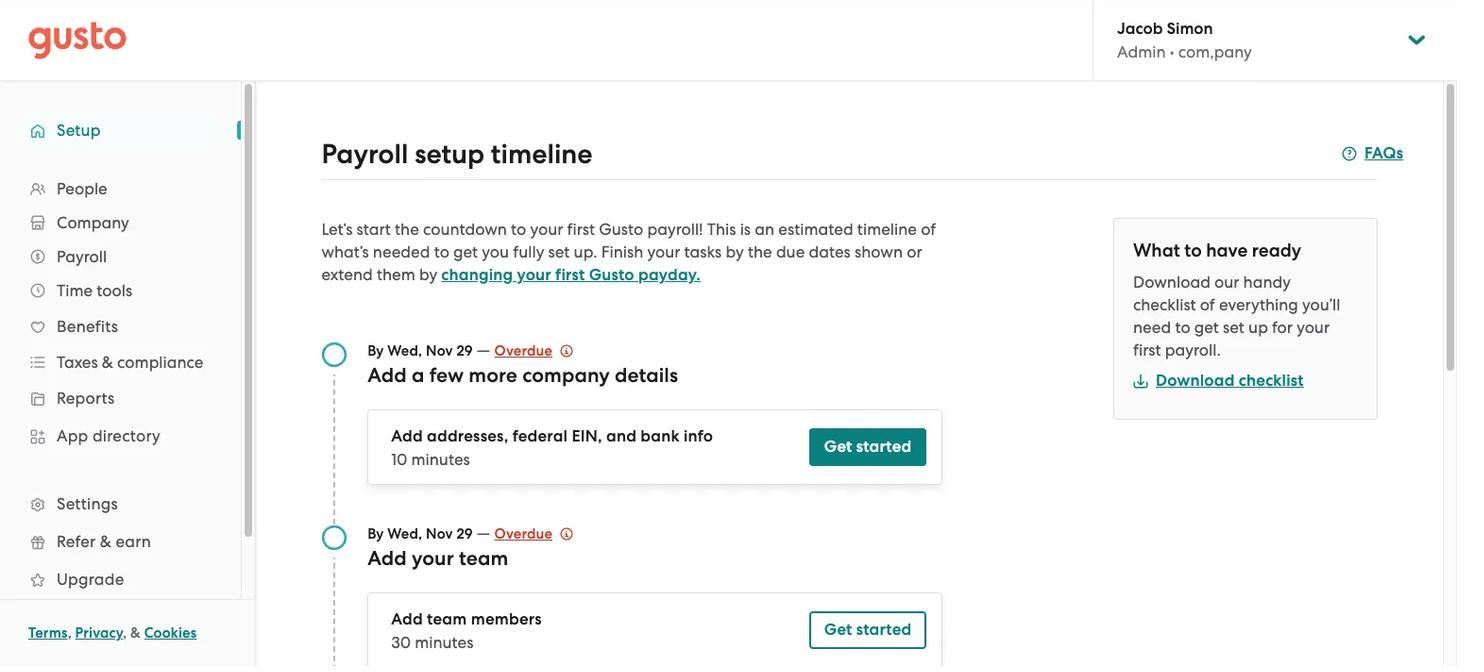 Task type: locate. For each thing, give the bounding box(es) containing it.
1 vertical spatial started
[[857, 621, 912, 641]]

them
[[377, 265, 415, 284]]

setup link
[[19, 113, 222, 147]]

2 wed, from the top
[[388, 526, 423, 543]]

of up or
[[921, 220, 936, 239]]

29
[[457, 343, 473, 360], [457, 526, 473, 543]]

up
[[1249, 318, 1269, 337]]

0 vertical spatial get
[[825, 437, 853, 457]]

countdown
[[423, 220, 507, 239]]

the up "needed" on the left top
[[395, 220, 419, 239]]

0 vertical spatial —
[[477, 341, 491, 360]]

0 horizontal spatial payroll
[[57, 248, 107, 266]]

download checklist
[[1156, 371, 1304, 391]]

2 by wed, nov 29 — from the top
[[368, 524, 495, 543]]

1 horizontal spatial ,
[[123, 625, 127, 642]]

what to have ready
[[1134, 240, 1302, 262]]

by wed, nov 29 —
[[368, 341, 495, 360], [368, 524, 495, 543]]

need
[[1134, 318, 1172, 337]]

checklist inside 'download our handy checklist of everything you'll need to get set up for your first payroll.'
[[1134, 296, 1197, 315]]

get for 2nd get started button from the top
[[825, 621, 853, 641]]

& inside dropdown button
[[102, 353, 113, 372]]

1 vertical spatial minutes
[[415, 634, 474, 653]]

add for add addresses, federal ein, and bank info 10 minutes
[[391, 427, 423, 447]]

2 by from the top
[[368, 526, 384, 543]]

0 vertical spatial wed,
[[388, 343, 423, 360]]

by down them
[[368, 343, 384, 360]]

add inside add team members 30 minutes
[[391, 610, 423, 630]]

0 vertical spatial get
[[454, 243, 478, 262]]

1 get from the top
[[825, 437, 853, 457]]

get down countdown
[[454, 243, 478, 262]]

add for add your team
[[368, 547, 407, 572]]

first
[[567, 220, 595, 239], [556, 265, 585, 285], [1134, 341, 1162, 360]]

of
[[921, 220, 936, 239], [1201, 296, 1216, 315]]

terms , privacy , & cookies
[[28, 625, 197, 642]]

dates
[[809, 243, 851, 262]]

1 vertical spatial gusto
[[589, 265, 635, 285]]

add addresses, federal ein, and bank info 10 minutes
[[391, 427, 713, 470]]

0 vertical spatial get started button
[[809, 429, 927, 467]]

0 horizontal spatial of
[[921, 220, 936, 239]]

payroll for payroll
[[57, 248, 107, 266]]

0 vertical spatial by
[[368, 343, 384, 360]]

2 get started from the top
[[825, 621, 912, 641]]

— up more
[[477, 341, 491, 360]]

your down you'll
[[1297, 318, 1330, 337]]

team
[[459, 547, 508, 572], [427, 610, 467, 630]]

2 , from the left
[[123, 625, 127, 642]]

due
[[776, 243, 805, 262]]

1 vertical spatial the
[[748, 243, 773, 262]]

your inside 'download our handy checklist of everything you'll need to get set up for your first payroll.'
[[1297, 318, 1330, 337]]

2 nov from the top
[[426, 526, 453, 543]]

1 vertical spatial by wed, nov 29 —
[[368, 524, 495, 543]]

29 for team
[[457, 526, 473, 543]]

an
[[755, 220, 775, 239]]

what's
[[322, 243, 369, 262]]

add a few more company details
[[368, 364, 678, 388]]

1 vertical spatial &
[[100, 533, 112, 552]]

& for compliance
[[102, 353, 113, 372]]

2 overdue from the top
[[495, 526, 553, 543]]

0 vertical spatial started
[[857, 437, 912, 457]]

overdue up members
[[495, 526, 553, 543]]

of inside let's start the countdown to your first gusto payroll! this is an estimated                     timeline of what's needed to get you fully set up.
[[921, 220, 936, 239]]

1 nov from the top
[[426, 343, 453, 360]]

— up add your team at the bottom left
[[477, 524, 491, 543]]

started for 2nd get started button from the top
[[857, 621, 912, 641]]

a
[[412, 364, 425, 388]]

0 horizontal spatial the
[[395, 220, 419, 239]]

reports link
[[19, 382, 222, 416]]

0 horizontal spatial by
[[419, 265, 438, 284]]

0 vertical spatial overdue
[[495, 343, 553, 360]]

0 vertical spatial nov
[[426, 343, 453, 360]]

1 vertical spatial checklist
[[1239, 371, 1304, 391]]

get up payroll.
[[1195, 318, 1220, 337]]

ein,
[[572, 427, 602, 447]]

nov up add your team at the bottom left
[[426, 526, 453, 543]]

payroll button
[[19, 240, 222, 274]]

1 horizontal spatial payroll
[[322, 138, 408, 171]]

you
[[482, 243, 509, 262]]

for
[[1273, 318, 1293, 337]]

1 vertical spatial overdue
[[495, 526, 553, 543]]

admin
[[1118, 43, 1166, 61]]

taxes & compliance button
[[19, 346, 222, 380]]

the inside let's start the countdown to your first gusto payroll! this is an estimated                     timeline of what's needed to get you fully set up.
[[395, 220, 419, 239]]

2 — from the top
[[477, 524, 491, 543]]

nov
[[426, 343, 453, 360], [426, 526, 453, 543]]

set inside let's start the countdown to your first gusto payroll! this is an estimated                     timeline of what's needed to get you fully set up.
[[549, 243, 570, 262]]

by wed, nov 29 — up add your team at the bottom left
[[368, 524, 495, 543]]

1 started from the top
[[857, 437, 912, 457]]

download inside 'download our handy checklist of everything you'll need to get set up for your first payroll.'
[[1134, 273, 1211, 292]]

first inside button
[[556, 265, 585, 285]]

faqs button
[[1342, 143, 1404, 165]]

1 — from the top
[[477, 341, 491, 360]]

0 horizontal spatial set
[[549, 243, 570, 262]]

—
[[477, 341, 491, 360], [477, 524, 491, 543]]

0 vertical spatial 29
[[457, 343, 473, 360]]

your up payday.
[[648, 243, 681, 262]]

cookies button
[[144, 623, 197, 645]]

1 vertical spatial nov
[[426, 526, 453, 543]]

1 horizontal spatial the
[[748, 243, 773, 262]]

& left earn
[[100, 533, 112, 552]]

team left members
[[427, 610, 467, 630]]

minutes
[[411, 451, 470, 470], [415, 634, 474, 653]]

download down payroll.
[[1156, 371, 1235, 391]]

to up payroll.
[[1176, 318, 1191, 337]]

to down countdown
[[434, 243, 450, 262]]

to
[[511, 220, 527, 239], [1185, 240, 1202, 262], [434, 243, 450, 262], [1176, 318, 1191, 337]]

first down need
[[1134, 341, 1162, 360]]

timeline up shown
[[858, 220, 917, 239]]

2 get from the top
[[825, 621, 853, 641]]

the down an
[[748, 243, 773, 262]]

0 vertical spatial get started
[[825, 437, 912, 457]]

checklist up need
[[1134, 296, 1197, 315]]

0 vertical spatial download
[[1134, 273, 1211, 292]]

•
[[1170, 43, 1175, 61]]

list
[[0, 172, 241, 637]]

get inside 'download our handy checklist of everything you'll need to get set up for your first payroll.'
[[1195, 318, 1220, 337]]

your up fully at the top left
[[530, 220, 563, 239]]

2 started from the top
[[857, 621, 912, 641]]

1 horizontal spatial timeline
[[858, 220, 917, 239]]

1 vertical spatial team
[[427, 610, 467, 630]]

by down is
[[726, 243, 744, 262]]

set left up
[[1224, 318, 1245, 337]]

add for add team members 30 minutes
[[391, 610, 423, 630]]

30
[[391, 634, 411, 653]]

29 up add your team at the bottom left
[[457, 526, 473, 543]]

payroll.
[[1165, 341, 1221, 360]]

gusto up finish on the top left of page
[[599, 220, 644, 239]]

download
[[1134, 273, 1211, 292], [1156, 371, 1235, 391]]

by
[[368, 343, 384, 360], [368, 526, 384, 543]]

download down what
[[1134, 273, 1211, 292]]

0 vertical spatial by wed, nov 29 —
[[368, 341, 495, 360]]

0 horizontal spatial checklist
[[1134, 296, 1197, 315]]

wed, up a
[[388, 343, 423, 360]]

1 vertical spatial payroll
[[57, 248, 107, 266]]

by up add your team at the bottom left
[[368, 526, 384, 543]]

0 vertical spatial first
[[567, 220, 595, 239]]

directory
[[92, 427, 161, 446]]

checklist down for
[[1239, 371, 1304, 391]]

minutes down addresses,
[[411, 451, 470, 470]]

& left cookies button at the bottom left of the page
[[130, 625, 141, 642]]

0 vertical spatial overdue button
[[495, 340, 574, 363]]

get started button
[[809, 429, 927, 467], [809, 612, 927, 650]]

0 vertical spatial timeline
[[491, 138, 593, 171]]

first up up.
[[567, 220, 595, 239]]

started for first get started button from the top
[[857, 437, 912, 457]]

of inside 'download our handy checklist of everything you'll need to get set up for your first payroll.'
[[1201, 296, 1216, 315]]

simon
[[1167, 19, 1214, 39]]

first inside 'download our handy checklist of everything you'll need to get set up for your first payroll.'
[[1134, 341, 1162, 360]]

nov for your
[[426, 526, 453, 543]]

gusto
[[599, 220, 644, 239], [589, 265, 635, 285]]

1 horizontal spatial get
[[1195, 318, 1220, 337]]

1 vertical spatial get started
[[825, 621, 912, 641]]

refer & earn link
[[19, 525, 222, 559]]

0 vertical spatial gusto
[[599, 220, 644, 239]]

1 vertical spatial overdue button
[[495, 523, 574, 546]]

overdue
[[495, 343, 553, 360], [495, 526, 553, 543]]

0 vertical spatial checklist
[[1134, 296, 1197, 315]]

set inside 'download our handy checklist of everything you'll need to get set up for your first payroll.'
[[1224, 318, 1245, 337]]

1 horizontal spatial by
[[726, 243, 744, 262]]

by right them
[[419, 265, 438, 284]]

set up 'changing your first gusto payday.'
[[549, 243, 570, 262]]

0 vertical spatial payroll
[[322, 138, 408, 171]]

overdue button for team
[[495, 523, 574, 546]]

federal
[[513, 427, 568, 447]]

2 vertical spatial &
[[130, 625, 141, 642]]

wed, up add your team at the bottom left
[[388, 526, 423, 543]]

app
[[57, 427, 88, 446]]

fully
[[513, 243, 545, 262]]

list containing people
[[0, 172, 241, 637]]

finish your tasks by the due dates shown or extend them by
[[322, 243, 923, 284]]

of down our
[[1201, 296, 1216, 315]]

1 horizontal spatial of
[[1201, 296, 1216, 315]]

gusto inside button
[[589, 265, 635, 285]]

and
[[606, 427, 637, 447]]

& right taxes
[[102, 353, 113, 372]]

minutes inside add addresses, federal ein, and bank info 10 minutes
[[411, 451, 470, 470]]

set
[[549, 243, 570, 262], [1224, 318, 1245, 337]]

2 29 from the top
[[457, 526, 473, 543]]

1 vertical spatial by
[[419, 265, 438, 284]]

members
[[471, 610, 542, 630]]

0 horizontal spatial timeline
[[491, 138, 593, 171]]

0 vertical spatial by
[[726, 243, 744, 262]]

1 by wed, nov 29 — from the top
[[368, 341, 495, 360]]

add
[[368, 364, 407, 388], [391, 427, 423, 447], [368, 547, 407, 572], [391, 610, 423, 630]]

&
[[102, 353, 113, 372], [100, 533, 112, 552], [130, 625, 141, 642]]

1 vertical spatial of
[[1201, 296, 1216, 315]]

team inside add team members 30 minutes
[[427, 610, 467, 630]]

taxes & compliance
[[57, 353, 204, 372]]

minutes inside add team members 30 minutes
[[415, 634, 474, 653]]

checklist
[[1134, 296, 1197, 315], [1239, 371, 1304, 391]]

time
[[57, 282, 93, 300]]

1 vertical spatial download
[[1156, 371, 1235, 391]]

, left cookies button at the bottom left of the page
[[123, 625, 127, 642]]

0 horizontal spatial ,
[[68, 625, 72, 642]]

payroll setup timeline
[[322, 138, 593, 171]]

1 vertical spatial 29
[[457, 526, 473, 543]]

wed,
[[388, 343, 423, 360], [388, 526, 423, 543]]

your down fully at the top left
[[517, 265, 552, 285]]

0 vertical spatial set
[[549, 243, 570, 262]]

0 vertical spatial minutes
[[411, 451, 470, 470]]

minutes right the 30
[[415, 634, 474, 653]]

,
[[68, 625, 72, 642], [123, 625, 127, 642]]

timeline right setup on the top left of the page
[[491, 138, 593, 171]]

1 horizontal spatial set
[[1224, 318, 1245, 337]]

nov for a
[[426, 343, 453, 360]]

1 vertical spatial get
[[1195, 318, 1220, 337]]

0 horizontal spatial get
[[454, 243, 478, 262]]

refer & earn
[[57, 533, 151, 552]]

1 29 from the top
[[457, 343, 473, 360]]

1 by from the top
[[368, 343, 384, 360]]

your up add team members 30 minutes
[[412, 547, 454, 572]]

gusto inside let's start the countdown to your first gusto payroll! this is an estimated                     timeline of what's needed to get you fully set up.
[[599, 220, 644, 239]]

nov up the 'few'
[[426, 343, 453, 360]]

0 vertical spatial &
[[102, 353, 113, 372]]

payroll up time
[[57, 248, 107, 266]]

1 vertical spatial set
[[1224, 318, 1245, 337]]

0 vertical spatial the
[[395, 220, 419, 239]]

1 overdue from the top
[[495, 343, 553, 360]]

1 overdue button from the top
[[495, 340, 574, 363]]

get started for first get started button from the top
[[825, 437, 912, 457]]

your inside finish your tasks by the due dates shown or extend them by
[[648, 243, 681, 262]]

1 wed, from the top
[[388, 343, 423, 360]]

gusto down finish on the top left of page
[[589, 265, 635, 285]]

overdue button down add addresses, federal ein, and bank info 10 minutes on the left bottom of page
[[495, 523, 574, 546]]

, left privacy link at the left bottom of the page
[[68, 625, 72, 642]]

1 vertical spatial get
[[825, 621, 853, 641]]

1 vertical spatial timeline
[[858, 220, 917, 239]]

payroll inside 'payroll' dropdown button
[[57, 248, 107, 266]]

1 vertical spatial get started button
[[809, 612, 927, 650]]

1 get started from the top
[[825, 437, 912, 457]]

what
[[1134, 240, 1181, 262]]

payroll up start
[[322, 138, 408, 171]]

1 vertical spatial first
[[556, 265, 585, 285]]

team up members
[[459, 547, 508, 572]]

overdue up the add a few more company details
[[495, 343, 553, 360]]

settings link
[[19, 487, 222, 521]]

1 vertical spatial wed,
[[388, 526, 423, 543]]

overdue button for few
[[495, 340, 574, 363]]

29 up the 'few'
[[457, 343, 473, 360]]

1 vertical spatial by
[[368, 526, 384, 543]]

2 vertical spatial first
[[1134, 341, 1162, 360]]

your for first
[[517, 265, 552, 285]]

0 vertical spatial of
[[921, 220, 936, 239]]

jacob
[[1118, 19, 1163, 39]]

taxes
[[57, 353, 98, 372]]

& for earn
[[100, 533, 112, 552]]

add inside add addresses, federal ein, and bank info 10 minutes
[[391, 427, 423, 447]]

1 vertical spatial —
[[477, 524, 491, 543]]

overdue button up the add a few more company details
[[495, 340, 574, 363]]

by wed, nov 29 — up a
[[368, 341, 495, 360]]

your inside button
[[517, 265, 552, 285]]

first down up.
[[556, 265, 585, 285]]

2 overdue button from the top
[[495, 523, 574, 546]]

tasks
[[685, 243, 722, 262]]



Task type: vqa. For each thing, say whether or not it's contained in the screenshot.
Of to the bottom
yes



Task type: describe. For each thing, give the bounding box(es) containing it.
changing your first gusto payday. button
[[442, 265, 701, 287]]

refer
[[57, 533, 96, 552]]

to up fully at the top left
[[511, 220, 527, 239]]

company
[[523, 364, 610, 388]]

bank
[[641, 427, 680, 447]]

by for add a few more company details
[[368, 343, 384, 360]]

download for download checklist
[[1156, 371, 1235, 391]]

wed, for your
[[388, 526, 423, 543]]

is
[[740, 220, 751, 239]]

start
[[357, 220, 391, 239]]

shown
[[855, 243, 903, 262]]

add team members 30 minutes
[[391, 610, 542, 653]]

info
[[684, 427, 713, 447]]

0 vertical spatial team
[[459, 547, 508, 572]]

your for team
[[412, 547, 454, 572]]

benefits link
[[19, 310, 222, 344]]

changing your first gusto payday.
[[442, 265, 701, 285]]

by wed, nov 29 — for a
[[368, 341, 495, 360]]

handy
[[1244, 273, 1291, 292]]

people
[[57, 179, 107, 198]]

setup
[[57, 121, 101, 140]]

— for team
[[477, 524, 491, 543]]

the inside finish your tasks by the due dates shown or extend them by
[[748, 243, 773, 262]]

10
[[391, 451, 408, 470]]

2 get started button from the top
[[809, 612, 927, 650]]

estimated
[[779, 220, 854, 239]]

your for tasks
[[648, 243, 681, 262]]

payroll!
[[647, 220, 703, 239]]

upgrade
[[57, 571, 124, 590]]

1 , from the left
[[68, 625, 72, 642]]

needed
[[373, 243, 430, 262]]

you'll
[[1303, 296, 1341, 315]]

add your team
[[368, 547, 508, 572]]

download for download our handy checklist of everything you'll need to get set up for your first payroll.
[[1134, 273, 1211, 292]]

download checklist link
[[1134, 371, 1304, 391]]

company button
[[19, 206, 222, 240]]

time tools
[[57, 282, 132, 300]]

benefits
[[57, 317, 118, 336]]

have
[[1207, 240, 1248, 262]]

1 horizontal spatial checklist
[[1239, 371, 1304, 391]]

settings
[[57, 495, 118, 514]]

our
[[1215, 273, 1240, 292]]

let's
[[322, 220, 353, 239]]

by for add your team
[[368, 526, 384, 543]]

by wed, nov 29 — for your
[[368, 524, 495, 543]]

app directory
[[57, 427, 161, 446]]

changing
[[442, 265, 513, 285]]

compliance
[[117, 353, 204, 372]]

1 get started button from the top
[[809, 429, 927, 467]]

people button
[[19, 172, 222, 206]]

terms
[[28, 625, 68, 642]]

get for first get started button from the top
[[825, 437, 853, 457]]

ready
[[1253, 240, 1302, 262]]

time tools button
[[19, 274, 222, 308]]

this
[[707, 220, 736, 239]]

extend
[[322, 265, 373, 284]]

payroll for payroll setup timeline
[[322, 138, 408, 171]]

to left have
[[1185, 240, 1202, 262]]

jacob simon admin • com,pany
[[1118, 19, 1252, 61]]

privacy link
[[75, 625, 123, 642]]

setup
[[415, 138, 485, 171]]

cookies
[[144, 625, 197, 642]]

company
[[57, 214, 129, 232]]

wed, for a
[[388, 343, 423, 360]]

up.
[[574, 243, 598, 262]]

get inside let's start the countdown to your first gusto payroll! this is an estimated                     timeline of what's needed to get you fully set up.
[[454, 243, 478, 262]]

addresses,
[[427, 427, 509, 447]]

everything
[[1220, 296, 1299, 315]]

your inside let's start the countdown to your first gusto payroll! this is an estimated                     timeline of what's needed to get you fully set up.
[[530, 220, 563, 239]]

let's start the countdown to your first gusto payroll! this is an estimated                     timeline of what's needed to get you fully set up.
[[322, 220, 936, 262]]

details
[[615, 364, 678, 388]]

gusto navigation element
[[0, 81, 241, 667]]

or
[[907, 243, 923, 262]]

get started for 2nd get started button from the top
[[825, 621, 912, 641]]

first inside let's start the countdown to your first gusto payroll! this is an estimated                     timeline of what's needed to get you fully set up.
[[567, 220, 595, 239]]

— for few
[[477, 341, 491, 360]]

download our handy checklist of everything you'll need to get set up for your first payroll.
[[1134, 273, 1341, 360]]

overdue for few
[[495, 343, 553, 360]]

add for add a few more company details
[[368, 364, 407, 388]]

faqs
[[1365, 144, 1404, 163]]

reports
[[57, 389, 115, 408]]

earn
[[116, 533, 151, 552]]

tools
[[97, 282, 132, 300]]

app directory link
[[19, 419, 222, 453]]

timeline inside let's start the countdown to your first gusto payroll! this is an estimated                     timeline of what's needed to get you fully set up.
[[858, 220, 917, 239]]

com,pany
[[1179, 43, 1252, 61]]

29 for few
[[457, 343, 473, 360]]

to inside 'download our handy checklist of everything you'll need to get set up for your first payroll.'
[[1176, 318, 1191, 337]]

home image
[[28, 21, 127, 59]]

terms link
[[28, 625, 68, 642]]

overdue for team
[[495, 526, 553, 543]]

payday.
[[639, 265, 701, 285]]

privacy
[[75, 625, 123, 642]]

more
[[469, 364, 518, 388]]

finish
[[602, 243, 644, 262]]



